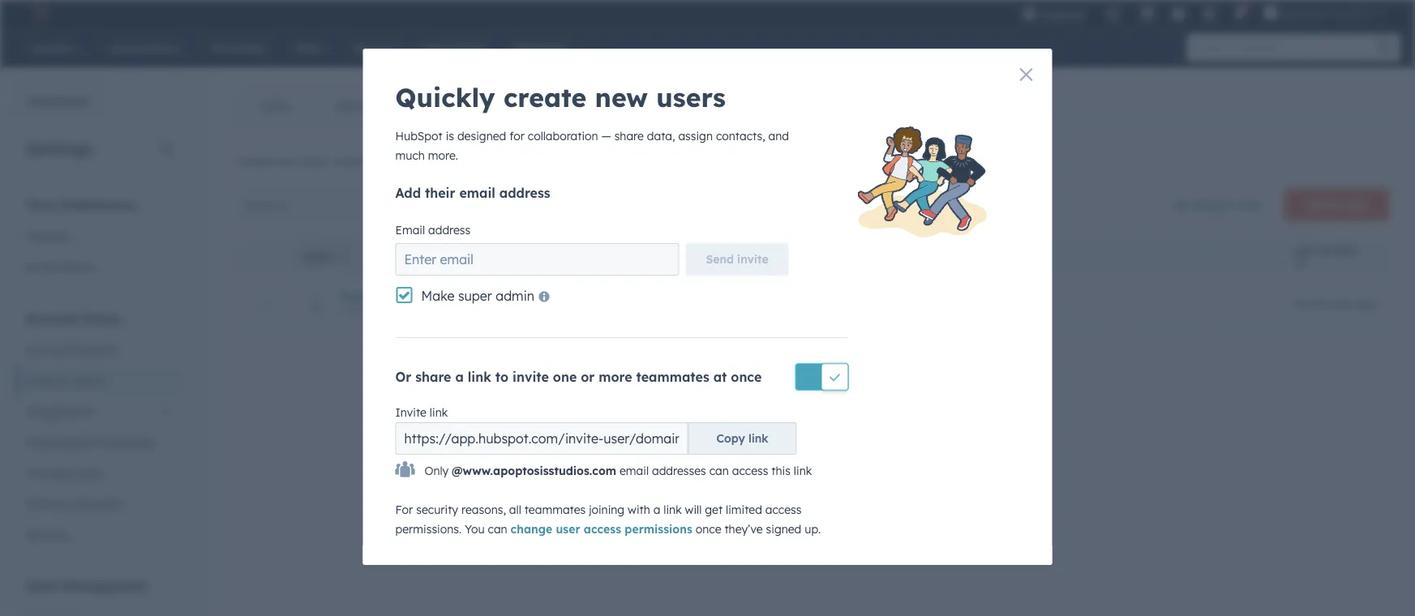 Task type: locate. For each thing, give the bounding box(es) containing it.
name button
[[293, 238, 669, 273]]

apoptosis studios
[[1282, 6, 1372, 19]]

0 vertical spatial permissions
[[823, 154, 891, 168]]

0 vertical spatial &
[[59, 374, 67, 388]]

users,
[[300, 154, 331, 168]]

1 horizontal spatial press to sort. element
[[1373, 250, 1379, 264]]

user inside button
[[1345, 198, 1369, 212]]

users for users
[[260, 99, 290, 113]]

apoptosis studios button
[[1254, 0, 1396, 26]]

studios
[[1335, 6, 1372, 19]]

0 horizontal spatial address
[[428, 223, 471, 237]]

1 vertical spatial teammates
[[525, 503, 586, 517]]

1 horizontal spatial permissions
[[823, 154, 891, 168]]

teams up customize
[[336, 99, 370, 113]]

more right or
[[599, 369, 632, 385]]

dashboard link
[[0, 86, 100, 118]]

admin
[[496, 288, 535, 304]]

account up 'account defaults'
[[26, 310, 78, 327]]

send invite button
[[686, 243, 789, 276]]

1 horizontal spatial users
[[260, 99, 290, 113]]

teammates left at
[[636, 369, 710, 385]]

users down collaboration
[[553, 154, 581, 168]]

privacy & consent link
[[16, 489, 182, 520]]

0 horizontal spatial &
[[59, 374, 67, 388]]

0 vertical spatial a
[[455, 369, 464, 385]]

press to sort. element inside last active button
[[1373, 250, 1379, 264]]

teams down defaults
[[70, 374, 105, 388]]

& up 'integrations'
[[59, 374, 67, 388]]

1 horizontal spatial more
[[725, 154, 755, 168]]

1 horizontal spatial press to sort. image
[[1373, 250, 1379, 262]]

access left this
[[732, 464, 769, 478]]

0 vertical spatial more
[[725, 154, 755, 168]]

marketplaces button
[[1131, 0, 1165, 26]]

user down hubspot
[[391, 154, 413, 168]]

page
[[819, 356, 848, 370]]

for security reasons, all teammates joining with a link will get limited access permissions.
[[395, 503, 802, 537]]

1 vertical spatial once
[[696, 522, 722, 537]]

None text field
[[395, 423, 688, 455]]

link right copy
[[749, 432, 769, 446]]

account
[[26, 310, 78, 327], [26, 343, 70, 357]]

1 horizontal spatial teammates
[[636, 369, 710, 385]]

0 horizontal spatial users
[[553, 154, 581, 168]]

share
[[615, 129, 644, 143], [416, 369, 451, 385]]

and
[[769, 129, 789, 143], [486, 154, 507, 168]]

0 vertical spatial account
[[26, 310, 78, 327]]

0 horizontal spatial a
[[455, 369, 464, 385]]

team
[[679, 251, 706, 263]]

more down the contacts,
[[725, 154, 755, 168]]

tara
[[339, 289, 364, 303]]

2 horizontal spatial users
[[1234, 198, 1264, 212]]

1 vertical spatial access
[[766, 503, 802, 517]]

1 vertical spatial can
[[488, 522, 508, 537]]

email up with
[[620, 464, 649, 478]]

0 horizontal spatial permissions
[[625, 522, 693, 537]]

0 vertical spatial teammates
[[636, 369, 710, 385]]

0 horizontal spatial press to sort. image
[[711, 250, 717, 262]]

users
[[260, 99, 290, 113], [26, 374, 56, 388]]

your
[[613, 154, 637, 168]]

1 horizontal spatial once
[[731, 369, 762, 385]]

0 vertical spatial create
[[236, 154, 272, 168]]

hubspot is designed for collaboration — share data, assign contacts, and much more.
[[395, 129, 789, 163]]

user
[[391, 154, 413, 168], [795, 154, 820, 168], [1345, 198, 1369, 212], [556, 522, 580, 537]]

settings
[[26, 138, 92, 159]]

2 press to sort. element from the left
[[1373, 250, 1379, 264]]

25 per page
[[780, 356, 848, 370]]

link
[[468, 369, 492, 385], [430, 406, 448, 420], [749, 432, 769, 446], [794, 464, 812, 478], [664, 503, 682, 517]]

email
[[395, 223, 425, 237]]

users inside account setup element
[[26, 374, 56, 388]]

navigation
[[236, 86, 394, 127]]

1 vertical spatial permissions
[[625, 522, 693, 537]]

0 horizontal spatial create
[[236, 154, 272, 168]]

1 vertical spatial users
[[26, 374, 56, 388]]

1 vertical spatial a
[[654, 503, 661, 517]]

address
[[500, 185, 551, 201], [428, 223, 471, 237]]

24 minutes ago
[[1293, 296, 1376, 310]]

your preferences element
[[16, 196, 182, 283]]

1 horizontal spatial a
[[654, 503, 661, 517]]

none text field inside quickly create new users dialog
[[395, 423, 688, 455]]

1 horizontal spatial create
[[1305, 198, 1342, 212]]

1 horizontal spatial and
[[769, 129, 789, 143]]

0 horizontal spatial email
[[459, 185, 496, 201]]

more inside 'link'
[[725, 154, 755, 168]]

collaboration
[[528, 129, 598, 143]]

0 horizontal spatial press to sort. element
[[711, 250, 717, 264]]

1 horizontal spatial users
[[656, 81, 726, 114]]

signed
[[766, 522, 802, 537]]

1 horizontal spatial address
[[500, 185, 551, 201]]

1 horizontal spatial share
[[615, 129, 644, 143]]

menu containing apoptosis studios
[[1012, 0, 1396, 32]]

0 vertical spatial share
[[615, 129, 644, 143]]

calling icon image
[[1106, 8, 1120, 23]]

1 horizontal spatial email
[[620, 464, 649, 478]]

account setup
[[26, 310, 120, 327]]

press to sort. element right active
[[1373, 250, 1379, 264]]

25
[[780, 356, 793, 370]]

users up assign
[[656, 81, 726, 114]]

account defaults link
[[16, 335, 182, 365]]

0 horizontal spatial more
[[599, 369, 632, 385]]

press to sort. element inside the team button
[[711, 250, 717, 264]]

send
[[706, 252, 734, 266]]

share inside "hubspot is designed for collaboration — share data, assign contacts, and much more."
[[615, 129, 644, 143]]

0 horizontal spatial teammates
[[525, 503, 586, 517]]

new up —
[[595, 81, 648, 114]]

learn
[[689, 154, 722, 168]]

account up users & teams
[[26, 343, 70, 357]]

&
[[59, 374, 67, 388], [68, 497, 77, 511]]

2 press to sort. image from the left
[[1373, 250, 1379, 262]]

—
[[602, 129, 611, 143]]

create
[[504, 81, 587, 114]]

create up last active
[[1305, 198, 1342, 212]]

once down get
[[696, 522, 722, 537]]

0 horizontal spatial and
[[486, 154, 507, 168]]

teammates up the change
[[525, 503, 586, 517]]

1 vertical spatial account
[[26, 343, 70, 357]]

data management element
[[16, 577, 182, 617]]

press to sort. image inside last active button
[[1373, 250, 1379, 262]]

and inside "hubspot is designed for collaboration — share data, assign contacts, and much more."
[[769, 129, 789, 143]]

to
[[495, 369, 509, 385]]

export users button
[[1165, 189, 1275, 221]]

users
[[656, 81, 726, 114], [553, 154, 581, 168], [1234, 198, 1264, 212]]

account setup element
[[16, 309, 182, 550]]

create inside button
[[1305, 198, 1342, 212]]

integrations button
[[16, 396, 182, 427]]

1 vertical spatial more
[[599, 369, 632, 385]]

and up about
[[769, 129, 789, 143]]

0 horizontal spatial teams
[[70, 374, 105, 388]]

1 vertical spatial share
[[416, 369, 451, 385]]

user right the change
[[556, 522, 580, 537]]

& for users
[[59, 374, 67, 388]]

1 press to sort. element from the left
[[711, 250, 717, 264]]

0 vertical spatial users
[[656, 81, 726, 114]]

2 vertical spatial users
[[1234, 198, 1264, 212]]

1 horizontal spatial invite
[[737, 252, 769, 266]]

press to sort. element for the team button
[[711, 250, 717, 264]]

make
[[421, 288, 455, 304]]

all button
[[510, 193, 535, 216]]

1 vertical spatial teams
[[70, 374, 105, 388]]

new left "users,"
[[275, 154, 296, 168]]

1 press to sort. image from the left
[[711, 250, 717, 262]]

learn more about user permissions
[[689, 154, 894, 168]]

users left teams link
[[260, 99, 290, 113]]

0 horizontal spatial users
[[26, 374, 56, 388]]

email
[[459, 185, 496, 201], [620, 464, 649, 478]]

teams inside account setup element
[[70, 374, 105, 388]]

a left to
[[455, 369, 464, 385]]

0 horizontal spatial share
[[416, 369, 451, 385]]

more.
[[428, 148, 458, 163]]

users right 'export'
[[1234, 198, 1264, 212]]

address down remove
[[500, 185, 551, 201]]

user up active
[[1345, 198, 1369, 212]]

share right —
[[615, 129, 644, 143]]

user right about
[[795, 154, 820, 168]]

hubspot image
[[29, 3, 49, 23]]

create for create new users, customize user permissions, and remove users from your account.
[[236, 154, 272, 168]]

0 vertical spatial users
[[260, 99, 290, 113]]

navigation containing users
[[236, 86, 394, 127]]

at
[[714, 369, 727, 385]]

or
[[581, 369, 595, 385]]

press to sort. image right active
[[1373, 250, 1379, 262]]

share right or
[[416, 369, 451, 385]]

can down copy
[[710, 464, 729, 478]]

press to sort. element
[[711, 250, 717, 264], [1373, 250, 1379, 264]]

invite
[[395, 406, 427, 420]]

permissions left link opens in a new window image on the top right of the page
[[823, 154, 891, 168]]

25 per page button
[[769, 347, 869, 379]]

link left to
[[468, 369, 492, 385]]

link opens in a new window image
[[897, 157, 908, 168]]

teams
[[336, 99, 370, 113], [70, 374, 105, 388]]

notifications image
[[1233, 7, 1248, 22]]

more
[[725, 154, 755, 168], [599, 369, 632, 385]]

create
[[236, 154, 272, 168], [1305, 198, 1342, 212]]

& right privacy
[[68, 497, 77, 511]]

marketplace
[[26, 435, 92, 449]]

0 horizontal spatial once
[[696, 522, 722, 537]]

address down their
[[428, 223, 471, 237]]

1 vertical spatial new
[[275, 154, 296, 168]]

notifications link
[[16, 252, 182, 283]]

1 horizontal spatial new
[[595, 81, 648, 114]]

link opens in a new window image
[[897, 153, 908, 172]]

1 vertical spatial &
[[68, 497, 77, 511]]

press to sort. image for the team button
[[711, 250, 717, 262]]

0 vertical spatial new
[[595, 81, 648, 114]]

invite right send
[[737, 252, 769, 266]]

permissions
[[823, 154, 891, 168], [625, 522, 693, 537]]

1 account from the top
[[26, 310, 78, 327]]

2 account from the top
[[26, 343, 70, 357]]

Email address email field
[[395, 243, 679, 276]]

1 vertical spatial users
[[553, 154, 581, 168]]

permissions down with
[[625, 522, 693, 537]]

or share a link to invite one or more teammates at once
[[395, 369, 762, 385]]

press to sort. image right team
[[711, 250, 717, 262]]

email down create new users, customize user permissions, and remove users from your account.
[[459, 185, 496, 201]]

1 vertical spatial email
[[620, 464, 649, 478]]

press to sort. image inside the team button
[[711, 250, 717, 262]]

0 horizontal spatial invite
[[513, 369, 549, 385]]

all
[[510, 198, 524, 212]]

general link
[[16, 221, 182, 252]]

access up signed
[[766, 503, 802, 517]]

their
[[425, 185, 455, 201]]

settings image
[[1202, 7, 1217, 22]]

permissions inside quickly create new users dialog
[[625, 522, 693, 537]]

1 vertical spatial address
[[428, 223, 471, 237]]

notifications button
[[1227, 0, 1254, 26]]

up.
[[805, 522, 821, 537]]

can
[[710, 464, 729, 478], [488, 522, 508, 537]]

menu
[[1012, 0, 1396, 32]]

once
[[731, 369, 762, 385], [696, 522, 722, 537]]

marketplaces image
[[1141, 7, 1155, 22]]

users up 'integrations'
[[26, 374, 56, 388]]

access down joining
[[584, 522, 621, 537]]

press to sort. element right team
[[711, 250, 717, 264]]

0 vertical spatial and
[[769, 129, 789, 143]]

account for account defaults
[[26, 343, 70, 357]]

0 vertical spatial teams
[[336, 99, 370, 113]]

can right the you
[[488, 522, 508, 537]]

tara schultz image
[[1264, 6, 1279, 20]]

link left will
[[664, 503, 682, 517]]

invite right to
[[513, 369, 549, 385]]

0 vertical spatial email
[[459, 185, 496, 201]]

new inside dialog
[[595, 81, 648, 114]]

preferences
[[60, 197, 136, 213]]

privacy
[[26, 497, 65, 511]]

this
[[772, 464, 791, 478]]

0 vertical spatial invite
[[737, 252, 769, 266]]

Search search field
[[236, 189, 447, 221]]

1 vertical spatial create
[[1305, 198, 1342, 212]]

you can change user access permissions once they've signed up.
[[465, 522, 821, 537]]

1 horizontal spatial can
[[710, 464, 729, 478]]

remove
[[510, 154, 550, 168]]

0 vertical spatial can
[[710, 464, 729, 478]]

1 horizontal spatial teams
[[336, 99, 370, 113]]

once right at
[[731, 369, 762, 385]]

1 horizontal spatial &
[[68, 497, 77, 511]]

create down users link
[[236, 154, 272, 168]]

search image
[[1378, 41, 1393, 55]]

search button
[[1370, 34, 1401, 62]]

quickly
[[395, 81, 495, 114]]

get
[[705, 503, 723, 517]]

a right with
[[654, 503, 661, 517]]

and down "designed"
[[486, 154, 507, 168]]

press to sort. image
[[711, 250, 717, 262], [1373, 250, 1379, 262]]



Task type: vqa. For each thing, say whether or not it's contained in the screenshot.
Website's line
no



Task type: describe. For each thing, give the bounding box(es) containing it.
account.
[[640, 154, 686, 168]]

account for account setup
[[26, 310, 78, 327]]

for
[[510, 129, 525, 143]]

only @www.apoptosisstudios.com email addresses can access this link
[[425, 464, 812, 478]]

designed
[[457, 129, 506, 143]]

add
[[395, 185, 421, 201]]

last active
[[1293, 245, 1358, 257]]

learn more about user permissions link
[[689, 153, 911, 172]]

teams inside navigation
[[336, 99, 370, 113]]

users link
[[237, 87, 312, 126]]

link inside button
[[749, 432, 769, 446]]

copy link button
[[688, 423, 797, 455]]

or
[[395, 369, 412, 385]]

permissions,
[[417, 154, 483, 168]]

upgrade image
[[1022, 7, 1037, 22]]

with
[[628, 503, 650, 517]]

link right invite
[[430, 406, 448, 420]]

data,
[[647, 129, 675, 143]]

dashboard
[[27, 94, 90, 108]]

copy
[[717, 432, 745, 446]]

email address
[[395, 223, 471, 237]]

link right this
[[794, 464, 812, 478]]

account defaults
[[26, 343, 118, 357]]

will
[[685, 503, 702, 517]]

export users
[[1193, 198, 1264, 212]]

2 vertical spatial access
[[584, 522, 621, 537]]

hubspot link
[[19, 3, 61, 23]]

invite link
[[395, 406, 448, 420]]

your
[[26, 197, 56, 213]]

security
[[416, 503, 458, 517]]

create user
[[1305, 198, 1369, 212]]

you
[[465, 522, 485, 537]]

0 vertical spatial access
[[732, 464, 769, 478]]

access inside for security reasons, all teammates joining with a link will get limited access permissions.
[[766, 503, 802, 517]]

0 horizontal spatial can
[[488, 522, 508, 537]]

teammates inside for security reasons, all teammates joining with a link will get limited access permissions.
[[525, 503, 586, 517]]

users for users & teams
[[26, 374, 56, 388]]

help image
[[1172, 7, 1186, 22]]

& for privacy
[[68, 497, 77, 511]]

close image
[[1020, 68, 1033, 81]]

defaults
[[73, 343, 118, 357]]

tracking
[[26, 466, 71, 480]]

all
[[509, 503, 521, 517]]

your preferences
[[26, 197, 136, 213]]

1 vertical spatial and
[[486, 154, 507, 168]]

email for address
[[459, 185, 496, 201]]

0 vertical spatial once
[[731, 369, 762, 385]]

customize
[[334, 154, 388, 168]]

apoptosis
[[1282, 6, 1332, 19]]

data management
[[26, 578, 147, 594]]

0 horizontal spatial new
[[275, 154, 296, 168]]

contacts,
[[716, 129, 766, 143]]

last
[[1293, 245, 1318, 257]]

tara schultz tarashultz49@gmail.com
[[339, 289, 453, 317]]

team button
[[669, 238, 831, 273]]

users inside button
[[1234, 198, 1264, 212]]

tracking code link
[[16, 458, 182, 489]]

tarashultz49@gmail.com
[[339, 304, 453, 317]]

they've
[[725, 522, 763, 537]]

1 vertical spatial invite
[[513, 369, 549, 385]]

create new users, customize user permissions, and remove users from your account.
[[236, 154, 689, 168]]

invite inside button
[[737, 252, 769, 266]]

link inside for security reasons, all teammates joining with a link will get limited access permissions.
[[664, 503, 682, 517]]

tracking code
[[26, 466, 102, 480]]

integrations
[[26, 404, 92, 419]]

press to sort. element for last active button
[[1373, 250, 1379, 264]]

permissions inside 'link'
[[823, 154, 891, 168]]

create for create user
[[1305, 198, 1342, 212]]

settings link
[[1193, 0, 1227, 26]]

code
[[74, 466, 102, 480]]

press to sort. image for last active button
[[1373, 250, 1379, 262]]

user inside dialog
[[556, 522, 580, 537]]

from
[[584, 154, 610, 168]]

minutes
[[1310, 296, 1352, 310]]

security
[[26, 528, 69, 542]]

24
[[1293, 296, 1307, 310]]

security link
[[16, 520, 182, 550]]

permissions.
[[395, 522, 462, 537]]

one
[[553, 369, 577, 385]]

privacy & consent
[[26, 497, 123, 511]]

ascending sort. press to sort descending. element
[[337, 250, 343, 264]]

quickly create new users dialog
[[363, 49, 1053, 565]]

is
[[446, 129, 454, 143]]

export
[[1193, 198, 1231, 212]]

marketplace downloads
[[26, 435, 155, 449]]

quickly create new users
[[395, 81, 726, 114]]

management
[[62, 578, 147, 594]]

addresses
[[652, 464, 706, 478]]

users & teams link
[[16, 365, 182, 396]]

about
[[758, 154, 792, 168]]

email for addresses
[[620, 464, 649, 478]]

change user access permissions link
[[511, 522, 693, 537]]

create user button
[[1284, 189, 1390, 221]]

notifications
[[26, 260, 95, 274]]

ascending sort. press to sort descending. image
[[337, 250, 343, 262]]

users & teams
[[26, 374, 105, 388]]

more inside quickly create new users dialog
[[599, 369, 632, 385]]

0 vertical spatial address
[[500, 185, 551, 201]]

user inside 'link'
[[795, 154, 820, 168]]

downloads
[[96, 435, 155, 449]]

a inside for security reasons, all teammates joining with a link will get limited access permissions.
[[654, 503, 661, 517]]

general
[[26, 229, 68, 243]]

users inside dialog
[[656, 81, 726, 114]]

Search HubSpot search field
[[1188, 34, 1386, 62]]

limited
[[726, 503, 762, 517]]

data
[[26, 578, 58, 594]]

make super admin
[[421, 288, 535, 304]]



